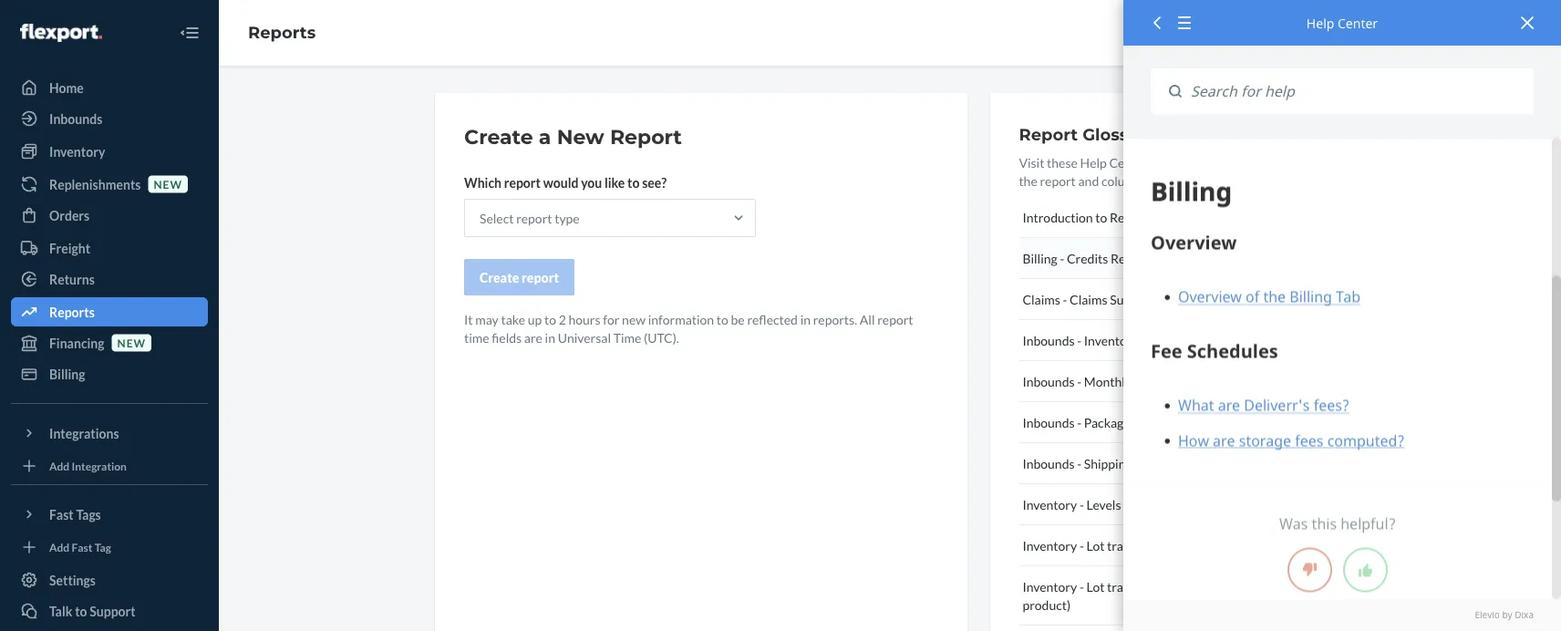 Task type: vqa. For each thing, say whether or not it's contained in the screenshot.
(Non
no



Task type: locate. For each thing, give the bounding box(es) containing it.
helpful?
[[1341, 514, 1397, 534]]

1 horizontal spatial in
[[801, 312, 811, 327]]

home link
[[11, 73, 208, 102]]

take
[[501, 312, 526, 327]]

elevio by dixa link
[[1151, 609, 1535, 622]]

to right the like
[[628, 175, 640, 190]]

0 vertical spatial fast
[[49, 507, 74, 522]]

0 vertical spatial tracking
[[1108, 538, 1153, 553]]

freight link
[[11, 234, 208, 263]]

inbounds up inbounds - packages at right bottom
[[1023, 374, 1075, 389]]

lot down inventory - lot tracking and fefo (all products)
[[1087, 579, 1105, 594]]

report up up
[[522, 270, 559, 285]]

billing down financing
[[49, 366, 85, 382]]

a left new
[[539, 125, 551, 149]]

0 horizontal spatial new
[[117, 336, 146, 349]]

freight
[[49, 240, 90, 256]]

2
[[559, 312, 566, 327]]

0 vertical spatial center
[[1338, 14, 1379, 31]]

was
[[1280, 514, 1309, 534]]

a inside visit these help center articles to get a description of the report and column details.
[[1230, 155, 1236, 170]]

add
[[49, 459, 70, 473], [49, 540, 70, 554]]

0 horizontal spatial reports link
[[11, 297, 208, 327]]

settings
[[49, 572, 96, 588]]

0 vertical spatial create
[[464, 125, 533, 149]]

2 vertical spatial new
[[117, 336, 146, 349]]

0 horizontal spatial a
[[539, 125, 551, 149]]

and inside visit these help center articles to get a description of the report and column details.
[[1079, 173, 1100, 188]]

- for inventory - lot tracking and fefo (single product)
[[1080, 579, 1085, 594]]

2 tracking from the top
[[1108, 579, 1153, 594]]

inbounds left packages
[[1023, 415, 1075, 430]]

report inside button
[[522, 270, 559, 285]]

type
[[555, 210, 580, 226]]

1 vertical spatial tracking
[[1108, 579, 1153, 594]]

2 add from the top
[[49, 540, 70, 554]]

0 horizontal spatial report
[[610, 125, 682, 149]]

and
[[1079, 173, 1100, 188], [1156, 538, 1177, 553], [1156, 579, 1177, 594]]

new
[[557, 125, 605, 149]]

1 vertical spatial and
[[1156, 538, 1177, 553]]

tracking for (all
[[1108, 538, 1153, 553]]

new up time
[[622, 312, 646, 327]]

2 fefo from the top
[[1179, 579, 1211, 594]]

inventory link
[[11, 137, 208, 166]]

inventory left levels
[[1023, 497, 1078, 512]]

and left column
[[1079, 173, 1100, 188]]

1 vertical spatial lot
[[1087, 579, 1105, 594]]

lot inside the inventory - lot tracking and fefo (single product)
[[1087, 579, 1105, 594]]

inventory for inventory
[[49, 144, 105, 159]]

create
[[464, 125, 533, 149], [480, 270, 519, 285]]

would
[[543, 175, 579, 190]]

tracking inside the inventory - lot tracking and fefo (single product)
[[1108, 579, 1153, 594]]

inventory inside the inventory - lot tracking and fefo (single product)
[[1023, 579, 1078, 594]]

report for create a new report
[[610, 125, 682, 149]]

1 lot from the top
[[1087, 538, 1105, 553]]

report inside button
[[1111, 250, 1150, 266]]

center up column
[[1110, 155, 1149, 170]]

lot
[[1087, 538, 1105, 553], [1087, 579, 1105, 594]]

- for billing - credits report
[[1061, 250, 1065, 266]]

fefo for (single
[[1179, 579, 1211, 594]]

1 horizontal spatial a
[[1230, 155, 1236, 170]]

inbounds - packages button
[[1019, 402, 1316, 443]]

tracking inside inventory - lot tracking and fefo (all products) button
[[1108, 538, 1153, 553]]

fefo
[[1179, 538, 1211, 553], [1179, 579, 1211, 594]]

fefo inside the inventory - lot tracking and fefo (single product)
[[1179, 579, 1211, 594]]

0 vertical spatial a
[[539, 125, 551, 149]]

credits
[[1067, 250, 1109, 266]]

2 vertical spatial reconciliation
[[1162, 456, 1242, 471]]

fast
[[49, 507, 74, 522], [72, 540, 93, 554]]

to left reporting
[[1096, 209, 1108, 225]]

help down report glossary
[[1081, 155, 1107, 170]]

new for replenishments
[[154, 177, 182, 191]]

reconciliation for inbounds - monthly reconciliation
[[1135, 374, 1214, 389]]

billing
[[1023, 250, 1058, 266], [49, 366, 85, 382]]

1 horizontal spatial report
[[1019, 124, 1078, 144]]

was this helpful?
[[1280, 514, 1397, 534]]

report left type
[[516, 210, 552, 226]]

0 horizontal spatial in
[[545, 330, 556, 345]]

report up the these on the top right
[[1019, 124, 1078, 144]]

0 vertical spatial add
[[49, 459, 70, 473]]

to inside visit these help center articles to get a description of the report and column details.
[[1195, 155, 1207, 170]]

1 vertical spatial a
[[1230, 155, 1236, 170]]

elevio by dixa
[[1476, 609, 1535, 621]]

1 horizontal spatial claims
[[1070, 291, 1108, 307]]

0 horizontal spatial claims
[[1023, 291, 1061, 307]]

1 vertical spatial billing
[[49, 366, 85, 382]]

1 fefo from the top
[[1179, 538, 1211, 553]]

shipping
[[1085, 456, 1133, 471]]

fefo left "(all" at the bottom of page
[[1179, 538, 1211, 553]]

1 vertical spatial reports link
[[11, 297, 208, 327]]

reconciliation down inbounds - inventory reconciliation button
[[1135, 374, 1214, 389]]

0 horizontal spatial billing
[[49, 366, 85, 382]]

inbounds
[[49, 111, 102, 126], [1023, 333, 1075, 348], [1023, 374, 1075, 389], [1023, 415, 1075, 430], [1023, 456, 1075, 471]]

fefo left (single on the right
[[1179, 579, 1211, 594]]

fast left 'tags'
[[49, 507, 74, 522]]

1 vertical spatial new
[[622, 312, 646, 327]]

report up the see?
[[610, 125, 682, 149]]

1 horizontal spatial reports link
[[248, 22, 316, 43]]

replenishments
[[49, 177, 141, 192]]

new up the billing link
[[117, 336, 146, 349]]

report down reporting
[[1111, 250, 1150, 266]]

create up may
[[480, 270, 519, 285]]

time
[[464, 330, 490, 345]]

a
[[539, 125, 551, 149], [1230, 155, 1236, 170]]

inventory - lot tracking and fefo (all products) button
[[1019, 526, 1316, 567]]

add integration link
[[11, 455, 208, 477]]

lot for inventory - lot tracking and fefo (all products)
[[1087, 538, 1105, 553]]

visit
[[1019, 155, 1045, 170]]

inventory
[[49, 144, 105, 159], [1085, 333, 1139, 348], [1023, 497, 1078, 512], [1023, 538, 1078, 553], [1023, 579, 1078, 594]]

center inside visit these help center articles to get a description of the report and column details.
[[1110, 155, 1149, 170]]

inventory up replenishments
[[49, 144, 105, 159]]

1 vertical spatial add
[[49, 540, 70, 554]]

new inside it may take up to 2 hours for new information to be reflected in reports. all report time fields are in universal time (utc).
[[622, 312, 646, 327]]

report for create report
[[522, 270, 559, 285]]

0 horizontal spatial help
[[1081, 155, 1107, 170]]

select report type
[[480, 210, 580, 226]]

1 vertical spatial create
[[480, 270, 519, 285]]

levels
[[1087, 497, 1122, 512]]

report down the these on the top right
[[1040, 173, 1076, 188]]

0 vertical spatial lot
[[1087, 538, 1105, 553]]

to left get
[[1195, 155, 1207, 170]]

add integration
[[49, 459, 127, 473]]

and down inventory - lot tracking and fefo (all products) button
[[1156, 579, 1177, 594]]

2 horizontal spatial new
[[622, 312, 646, 327]]

0 horizontal spatial reports
[[49, 304, 95, 320]]

1 vertical spatial center
[[1110, 155, 1149, 170]]

create up which
[[464, 125, 533, 149]]

reports inside the reports link
[[49, 304, 95, 320]]

fast left tag
[[72, 540, 93, 554]]

0 vertical spatial new
[[154, 177, 182, 191]]

inbounds down the home on the top left of the page
[[49, 111, 102, 126]]

flexport logo image
[[20, 24, 102, 42]]

report for select report type
[[516, 210, 552, 226]]

(utc).
[[644, 330, 680, 345]]

inventory inside inventory - lot tracking and fefo (all products) button
[[1023, 538, 1078, 553]]

claims
[[1023, 291, 1061, 307], [1070, 291, 1108, 307]]

and down inventory - levels today button
[[1156, 538, 1177, 553]]

1 vertical spatial in
[[545, 330, 556, 345]]

(all
[[1214, 538, 1230, 553]]

0 vertical spatial in
[[801, 312, 811, 327]]

select
[[480, 210, 514, 226]]

fast tags button
[[11, 500, 208, 529]]

add up settings at the left
[[49, 540, 70, 554]]

tracking down inventory - lot tracking and fefo (all products)
[[1108, 579, 1153, 594]]

inventory inside inventory - levels today button
[[1023, 497, 1078, 512]]

claims down credits
[[1070, 291, 1108, 307]]

1 vertical spatial fast
[[72, 540, 93, 554]]

0 vertical spatial billing
[[1023, 250, 1058, 266]]

1 horizontal spatial center
[[1338, 14, 1379, 31]]

help up search search box on the right of the page
[[1307, 14, 1335, 31]]

articles
[[1151, 155, 1193, 170]]

plan
[[1135, 456, 1160, 471]]

all
[[860, 312, 875, 327]]

inventory up product)
[[1023, 579, 1078, 594]]

fast tags
[[49, 507, 101, 522]]

orders
[[49, 208, 90, 223]]

lot down inventory - levels today
[[1087, 538, 1105, 553]]

- inside the inventory - lot tracking and fefo (single product)
[[1080, 579, 1085, 594]]

report up select report type
[[504, 175, 541, 190]]

2 lot from the top
[[1087, 579, 1105, 594]]

this
[[1312, 514, 1338, 534]]

add for add fast tag
[[49, 540, 70, 554]]

new up orders link
[[154, 177, 182, 191]]

add fast tag link
[[11, 536, 208, 558]]

report glossary
[[1019, 124, 1156, 144]]

it may take up to 2 hours for new information to be reflected in reports. all report time fields are in universal time (utc).
[[464, 312, 914, 345]]

inventory inside inventory "link"
[[49, 144, 105, 159]]

in left reports.
[[801, 312, 811, 327]]

1 horizontal spatial billing
[[1023, 250, 1058, 266]]

1 add from the top
[[49, 459, 70, 473]]

like
[[605, 175, 625, 190]]

1 horizontal spatial reports
[[248, 22, 316, 43]]

are
[[524, 330, 543, 345]]

tag
[[95, 540, 111, 554]]

(single
[[1214, 579, 1250, 594]]

tracking down "today"
[[1108, 538, 1153, 553]]

1 horizontal spatial help
[[1307, 14, 1335, 31]]

help
[[1307, 14, 1335, 31], [1081, 155, 1107, 170]]

1 vertical spatial help
[[1081, 155, 1107, 170]]

report
[[1019, 124, 1078, 144], [610, 125, 682, 149], [1111, 250, 1150, 266]]

create inside button
[[480, 270, 519, 285]]

- for claims - claims submitted
[[1063, 291, 1068, 307]]

add inside "link"
[[49, 540, 70, 554]]

inventory up monthly
[[1085, 333, 1139, 348]]

1 vertical spatial reconciliation
[[1135, 374, 1214, 389]]

0 vertical spatial fefo
[[1179, 538, 1211, 553]]

reports
[[248, 22, 316, 43], [49, 304, 95, 320]]

inventory down inventory - levels today
[[1023, 538, 1078, 553]]

reconciliation down inbounds - packages button
[[1162, 456, 1242, 471]]

add left integration in the bottom of the page
[[49, 459, 70, 473]]

- for inbounds - monthly reconciliation
[[1078, 374, 1082, 389]]

1 vertical spatial reports
[[49, 304, 95, 320]]

0 vertical spatial reports link
[[248, 22, 316, 43]]

which
[[464, 175, 502, 190]]

create for create report
[[480, 270, 519, 285]]

billing down introduction
[[1023, 250, 1058, 266]]

reconciliation down claims - claims submitted button
[[1142, 333, 1221, 348]]

claims down billing - credits report at the top
[[1023, 291, 1061, 307]]

center up search search box on the right of the page
[[1338, 14, 1379, 31]]

1 horizontal spatial new
[[154, 177, 182, 191]]

0 vertical spatial and
[[1079, 173, 1100, 188]]

a right get
[[1230, 155, 1236, 170]]

new
[[154, 177, 182, 191], [622, 312, 646, 327], [117, 336, 146, 349]]

report right all
[[878, 312, 914, 327]]

1 tracking from the top
[[1108, 538, 1153, 553]]

glossary
[[1083, 124, 1156, 144]]

hours
[[569, 312, 601, 327]]

2 vertical spatial and
[[1156, 579, 1177, 594]]

0 vertical spatial reconciliation
[[1142, 333, 1221, 348]]

in right are
[[545, 330, 556, 345]]

1 vertical spatial fefo
[[1179, 579, 1211, 594]]

inbounds down claims - claims submitted
[[1023, 333, 1075, 348]]

inbounds down inbounds - packages at right bottom
[[1023, 456, 1075, 471]]

universal
[[558, 330, 611, 345]]

billing inside button
[[1023, 250, 1058, 266]]

0 vertical spatial reports
[[248, 22, 316, 43]]

2 horizontal spatial report
[[1111, 250, 1150, 266]]

tracking
[[1108, 538, 1153, 553], [1108, 579, 1153, 594]]

and inside the inventory - lot tracking and fefo (single product)
[[1156, 579, 1177, 594]]

0 horizontal spatial center
[[1110, 155, 1149, 170]]



Task type: describe. For each thing, give the bounding box(es) containing it.
see?
[[642, 175, 667, 190]]

fast inside "link"
[[72, 540, 93, 554]]

the
[[1019, 173, 1038, 188]]

introduction to reporting
[[1023, 209, 1166, 225]]

product)
[[1023, 597, 1071, 613]]

reporting
[[1110, 209, 1166, 225]]

submitted
[[1110, 291, 1169, 307]]

to left 2
[[545, 312, 556, 327]]

- for inbounds - inventory reconciliation
[[1078, 333, 1082, 348]]

fefo for (all
[[1179, 538, 1211, 553]]

inbounds for inbounds - shipping plan reconciliation
[[1023, 456, 1075, 471]]

time
[[614, 330, 642, 345]]

products)
[[1233, 538, 1286, 553]]

claims - claims submitted button
[[1019, 279, 1316, 320]]

Search search field
[[1182, 68, 1535, 114]]

inbounds - monthly reconciliation
[[1023, 374, 1214, 389]]

report for which report would you like to see?
[[504, 175, 541, 190]]

billing link
[[11, 359, 208, 389]]

help center
[[1307, 14, 1379, 31]]

it
[[464, 312, 473, 327]]

close navigation image
[[179, 22, 201, 44]]

report for billing - credits report
[[1111, 250, 1150, 266]]

inventory for inventory - lot tracking and fefo (single product)
[[1023, 579, 1078, 594]]

to left be
[[717, 312, 729, 327]]

of
[[1304, 155, 1316, 170]]

column
[[1102, 173, 1143, 188]]

dixa
[[1516, 609, 1535, 621]]

reconciliation for inbounds - inventory reconciliation
[[1142, 333, 1221, 348]]

inventory - lot tracking and fefo (single product)
[[1023, 579, 1250, 613]]

which report would you like to see?
[[464, 175, 667, 190]]

inbounds for inbounds - monthly reconciliation
[[1023, 374, 1075, 389]]

tracking for (single
[[1108, 579, 1153, 594]]

returns link
[[11, 265, 208, 294]]

to right the talk
[[75, 604, 87, 619]]

these
[[1047, 155, 1078, 170]]

information
[[648, 312, 714, 327]]

inbounds - inventory reconciliation
[[1023, 333, 1221, 348]]

billing for billing
[[49, 366, 85, 382]]

add for add integration
[[49, 459, 70, 473]]

reports.
[[814, 312, 858, 327]]

inventory for inventory - lot tracking and fefo (all products)
[[1023, 538, 1078, 553]]

inventory for inventory - levels today
[[1023, 497, 1078, 512]]

inbounds - packages
[[1023, 415, 1136, 430]]

may
[[476, 312, 499, 327]]

report inside visit these help center articles to get a description of the report and column details.
[[1040, 173, 1076, 188]]

talk to support
[[49, 604, 136, 619]]

today
[[1124, 497, 1157, 512]]

settings link
[[11, 566, 208, 595]]

be
[[731, 312, 745, 327]]

create report
[[480, 270, 559, 285]]

lot for inventory - lot tracking and fefo (single product)
[[1087, 579, 1105, 594]]

home
[[49, 80, 84, 95]]

and for inventory - lot tracking and fefo (all products)
[[1156, 538, 1177, 553]]

fast inside dropdown button
[[49, 507, 74, 522]]

billing - credits report button
[[1019, 238, 1316, 279]]

inventory - lot tracking and fefo (all products)
[[1023, 538, 1286, 553]]

inventory - levels today button
[[1019, 484, 1316, 526]]

talk
[[49, 604, 73, 619]]

inbounds - inventory reconciliation button
[[1019, 320, 1316, 361]]

report inside it may take up to 2 hours for new information to be reflected in reports. all report time fields are in universal time (utc).
[[878, 312, 914, 327]]

introduction
[[1023, 209, 1094, 225]]

0 vertical spatial help
[[1307, 14, 1335, 31]]

integrations button
[[11, 419, 208, 448]]

description
[[1239, 155, 1302, 170]]

help inside visit these help center articles to get a description of the report and column details.
[[1081, 155, 1107, 170]]

inbounds - shipping plan reconciliation
[[1023, 456, 1242, 471]]

integration
[[72, 459, 127, 473]]

by
[[1503, 609, 1513, 621]]

visit these help center articles to get a description of the report and column details.
[[1019, 155, 1316, 188]]

financing
[[49, 335, 105, 351]]

inbounds - monthly reconciliation button
[[1019, 361, 1316, 402]]

claims - claims submitted
[[1023, 291, 1169, 307]]

inbounds link
[[11, 104, 208, 133]]

returns
[[49, 271, 95, 287]]

orders link
[[11, 201, 208, 230]]

inbounds for inbounds - inventory reconciliation
[[1023, 333, 1075, 348]]

and for inventory - lot tracking and fefo (single product)
[[1156, 579, 1177, 594]]

up
[[528, 312, 542, 327]]

add fast tag
[[49, 540, 111, 554]]

reflected
[[748, 312, 798, 327]]

- for inbounds - packages
[[1078, 415, 1082, 430]]

tags
[[76, 507, 101, 522]]

billing for billing - credits report
[[1023, 250, 1058, 266]]

inbounds for inbounds - packages
[[1023, 415, 1075, 430]]

- for inventory - levels today
[[1080, 497, 1085, 512]]

1 claims from the left
[[1023, 291, 1061, 307]]

inventory - lot tracking and fefo (single product) button
[[1019, 567, 1316, 626]]

talk to support button
[[11, 597, 208, 626]]

- for inbounds - shipping plan reconciliation
[[1078, 456, 1082, 471]]

introduction to reporting button
[[1019, 197, 1316, 238]]

inbounds - shipping plan reconciliation button
[[1019, 443, 1316, 484]]

inventory inside inbounds - inventory reconciliation button
[[1085, 333, 1139, 348]]

packages
[[1085, 415, 1136, 430]]

new for financing
[[117, 336, 146, 349]]

get
[[1209, 155, 1227, 170]]

2 claims from the left
[[1070, 291, 1108, 307]]

integrations
[[49, 426, 119, 441]]

for
[[603, 312, 620, 327]]

create a new report
[[464, 125, 682, 149]]

inventory - levels today
[[1023, 497, 1157, 512]]

inbounds for inbounds
[[49, 111, 102, 126]]

create report button
[[464, 259, 575, 296]]

elevio
[[1476, 609, 1501, 621]]

- for inventory - lot tracking and fefo (all products)
[[1080, 538, 1085, 553]]

you
[[581, 175, 602, 190]]

create for create a new report
[[464, 125, 533, 149]]



